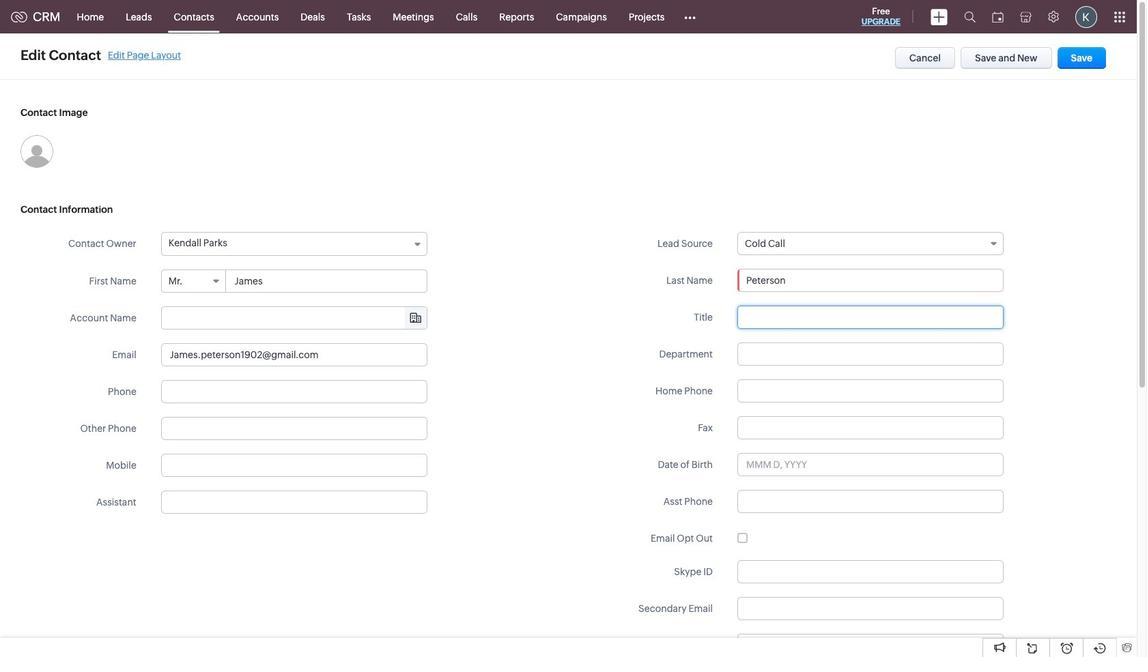 Task type: describe. For each thing, give the bounding box(es) containing it.
create menu image
[[931, 9, 948, 25]]

MMM D, YYYY text field
[[738, 454, 1004, 477]]

create menu element
[[923, 0, 957, 33]]

image image
[[20, 135, 53, 168]]

Other Modules field
[[676, 6, 705, 28]]



Task type: vqa. For each thing, say whether or not it's contained in the screenshot.
'Chats' image
no



Task type: locate. For each thing, give the bounding box(es) containing it.
logo image
[[11, 11, 27, 22]]

calendar image
[[993, 11, 1004, 22]]

search image
[[965, 11, 976, 23]]

None field
[[738, 232, 1004, 256], [162, 271, 226, 292], [162, 307, 427, 329], [738, 232, 1004, 256], [162, 271, 226, 292], [162, 307, 427, 329]]

profile image
[[1076, 6, 1098, 28]]

None text field
[[738, 269, 1004, 292], [738, 417, 1004, 440], [738, 491, 1004, 514], [161, 491, 428, 514], [738, 561, 1004, 584], [738, 598, 1004, 621], [756, 635, 1004, 657], [738, 269, 1004, 292], [738, 417, 1004, 440], [738, 491, 1004, 514], [161, 491, 428, 514], [738, 561, 1004, 584], [738, 598, 1004, 621], [756, 635, 1004, 657]]

None text field
[[227, 271, 427, 292], [738, 306, 1004, 329], [738, 343, 1004, 366], [161, 344, 428, 367], [738, 380, 1004, 403], [161, 381, 428, 404], [161, 417, 428, 441], [161, 454, 428, 478], [227, 271, 427, 292], [738, 306, 1004, 329], [738, 343, 1004, 366], [161, 344, 428, 367], [738, 380, 1004, 403], [161, 381, 428, 404], [161, 417, 428, 441], [161, 454, 428, 478]]

search element
[[957, 0, 985, 33]]

profile element
[[1068, 0, 1106, 33]]



